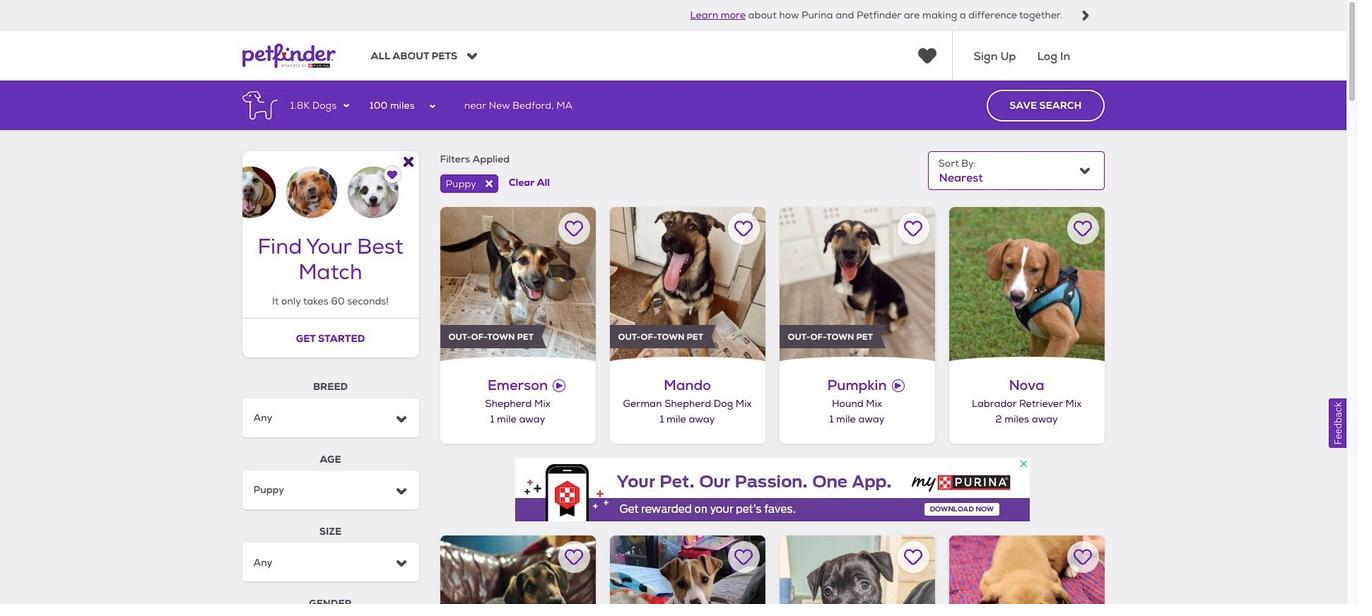 Task type: locate. For each thing, give the bounding box(es) containing it.
main content
[[0, 81, 1347, 604]]

sanderson -ma/ri/ct eligible, adoptable dog, puppy male american staffordshire terrier mix, 4 miles away. image
[[779, 536, 935, 604]]

petfinder home image
[[242, 31, 335, 81]]

nova, adoptable dog, puppy female labrador retriever mix, 2 miles away. image
[[949, 207, 1105, 363]]



Task type: describe. For each thing, give the bounding box(es) containing it.
potential dog matches image
[[242, 152, 419, 219]]

emerson, adoptable dog, puppy female shepherd mix, 1 mile away, has video, out-of-town pet. image
[[440, 207, 596, 363]]

has video image
[[892, 379, 905, 392]]

scarlett, adoptable dog, puppy female hound mix, 4 miles away. image
[[440, 536, 596, 604]]

alexandra - ma/ri/ct eligible, adoptable dog, puppy female terrier mix, 4 miles away. image
[[949, 536, 1105, 604]]

marshmallow  - ma/ri/ct eligible , adoptable dog, puppy male jack russell terrier mix, 4 miles away. image
[[610, 536, 765, 604]]

pumpkin, adoptable dog, puppy female hound mix, 1 mile away, has video, out-of-town pet. image
[[779, 207, 935, 363]]

advertisement element
[[515, 458, 1030, 521]]

mando, adoptable dog, puppy male german shepherd dog mix, 1 mile away, out-of-town pet. image
[[610, 207, 765, 363]]

has video image
[[553, 379, 566, 392]]



Task type: vqa. For each thing, say whether or not it's contained in the screenshot.
Enter City, State, or ZIP Text Box
no



